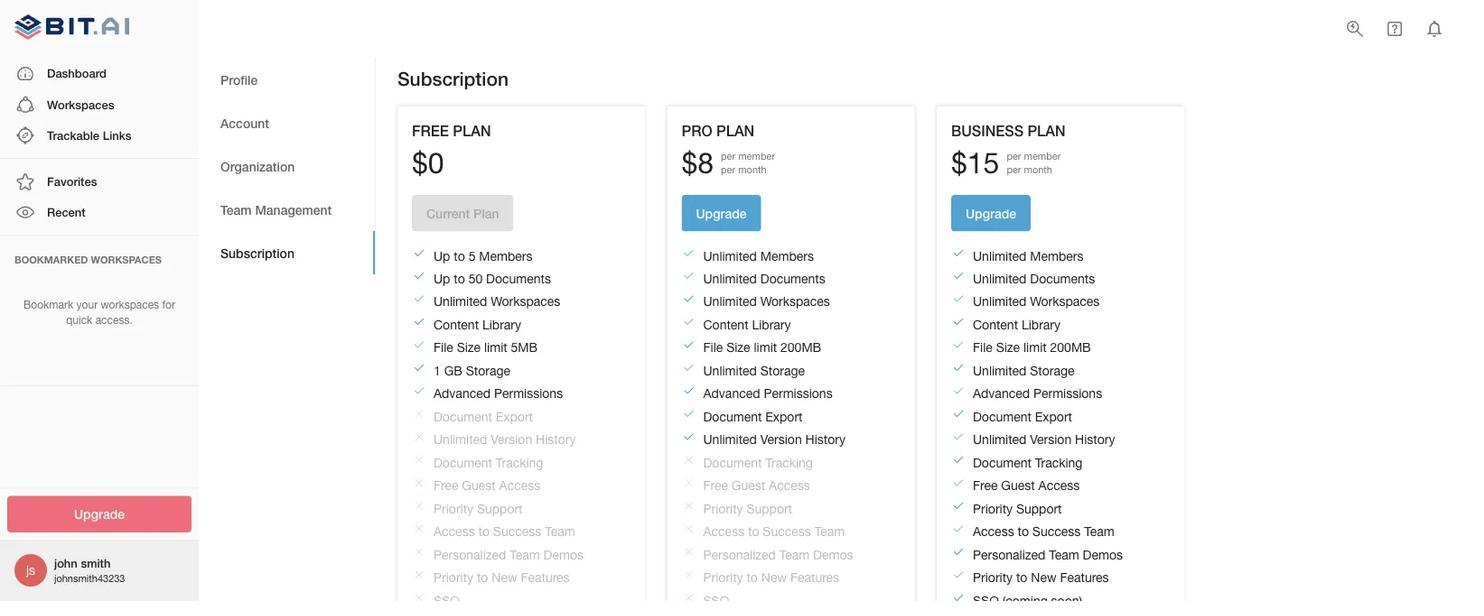 Task type: vqa. For each thing, say whether or not it's contained in the screenshot.
second month from the right
yes



Task type: locate. For each thing, give the bounding box(es) containing it.
3 access to success team from the left
[[973, 525, 1115, 539]]

member right the "$8"
[[738, 150, 775, 162]]

success for $8
[[763, 525, 811, 539]]

2 free from the left
[[703, 479, 728, 493]]

1 limit from the left
[[484, 340, 507, 355]]

support
[[477, 502, 523, 516], [747, 502, 792, 516], [1016, 502, 1062, 516]]

1 free from the left
[[434, 479, 458, 493]]

1 up from the top
[[434, 248, 450, 263]]

2 content library from the left
[[703, 317, 791, 332]]

3 free guest access from the left
[[973, 479, 1080, 493]]

document tracking
[[434, 455, 543, 470], [703, 455, 813, 470], [973, 455, 1083, 470]]

bookmarked workspaces
[[14, 254, 162, 266]]

business plan $15 per member per month
[[951, 122, 1066, 180]]

documents
[[486, 271, 551, 286], [760, 271, 825, 286], [1030, 271, 1095, 286]]

200mb for $8
[[781, 340, 821, 355]]

2 document export from the left
[[703, 409, 803, 424]]

plan
[[453, 122, 491, 139], [716, 122, 754, 139], [1028, 122, 1066, 139]]

unlimited workspaces
[[434, 294, 560, 309], [703, 294, 830, 309], [973, 294, 1100, 309]]

1 horizontal spatial documents
[[760, 271, 825, 286]]

1 horizontal spatial personalized team demos
[[703, 548, 853, 563]]

2 horizontal spatial storage
[[1030, 363, 1075, 378]]

upgrade button down $15
[[951, 195, 1031, 232]]

0 horizontal spatial plan
[[453, 122, 491, 139]]

1 content from the left
[[434, 317, 479, 332]]

documents for $8
[[760, 271, 825, 286]]

size
[[457, 340, 481, 355], [727, 340, 750, 355], [996, 340, 1020, 355]]

2 unlimited documents from the left
[[973, 271, 1095, 286]]

access to success team for $15
[[973, 525, 1115, 539]]

0 horizontal spatial guest
[[462, 479, 496, 493]]

plan inside free plan $0
[[453, 122, 491, 139]]

2 horizontal spatial free
[[973, 479, 998, 493]]

0 horizontal spatial upgrade button
[[7, 496, 192, 533]]

advanced permissions for $8
[[703, 386, 833, 401]]

free guest access
[[434, 479, 540, 493], [703, 479, 810, 493], [973, 479, 1080, 493]]

unlimited storage for $15
[[973, 363, 1075, 378]]

3 guest from the left
[[1001, 479, 1035, 493]]

3 library from the left
[[1022, 317, 1061, 332]]

1 horizontal spatial plan
[[716, 122, 754, 139]]

0 horizontal spatial 200mb
[[781, 340, 821, 355]]

2 permissions from the left
[[764, 386, 833, 401]]

workspaces
[[91, 254, 162, 266]]

3 advanced from the left
[[973, 386, 1030, 401]]

3 priority to new features from the left
[[973, 571, 1109, 586]]

unlimited storage
[[703, 363, 805, 378], [973, 363, 1075, 378]]

up to 50 documents
[[434, 271, 551, 286]]

3 document export from the left
[[973, 409, 1072, 424]]

document export for $8
[[703, 409, 803, 424]]

2 file size limit 200mb from the left
[[973, 340, 1091, 355]]

plan inside pro plan $8 per member per month
[[716, 122, 754, 139]]

1 horizontal spatial document tracking
[[703, 455, 813, 470]]

0 horizontal spatial advanced permissions
[[434, 386, 563, 401]]

1 horizontal spatial unlimited version history
[[703, 432, 846, 447]]

1 priority support from the left
[[434, 502, 523, 516]]

2 priority to new features from the left
[[703, 571, 839, 586]]

free for $8
[[703, 479, 728, 493]]

1 horizontal spatial library
[[752, 317, 791, 332]]

0 horizontal spatial member
[[738, 150, 775, 162]]

3 plan from the left
[[1028, 122, 1066, 139]]

advanced
[[434, 386, 491, 401], [703, 386, 760, 401], [973, 386, 1030, 401]]

3 features from the left
[[1060, 571, 1109, 586]]

account
[[220, 115, 269, 130]]

unlimited members for $15
[[973, 248, 1084, 263]]

document export
[[434, 409, 533, 424], [703, 409, 803, 424], [973, 409, 1072, 424]]

3 demos from the left
[[1083, 548, 1123, 563]]

links
[[103, 128, 131, 142]]

2 horizontal spatial free guest access
[[973, 479, 1080, 493]]

0 horizontal spatial limit
[[484, 340, 507, 355]]

up left 5
[[434, 248, 450, 263]]

0 horizontal spatial free guest access
[[434, 479, 540, 493]]

history for $8
[[805, 432, 846, 447]]

1 members from the left
[[479, 248, 533, 263]]

1 horizontal spatial guest
[[732, 479, 765, 493]]

3 new from the left
[[1031, 571, 1057, 586]]

1 horizontal spatial unlimited workspaces
[[703, 294, 830, 309]]

1 horizontal spatial content
[[703, 317, 749, 332]]

$8
[[682, 146, 714, 180]]

2 month from the left
[[1024, 164, 1052, 176]]

2 size from the left
[[727, 340, 750, 355]]

3 history from the left
[[1075, 432, 1115, 447]]

plan inside business plan $15 per member per month
[[1028, 122, 1066, 139]]

0 horizontal spatial export
[[496, 409, 533, 424]]

0 horizontal spatial history
[[536, 432, 576, 447]]

0 horizontal spatial unlimited documents
[[703, 271, 825, 286]]

1 horizontal spatial unlimited storage
[[973, 363, 1075, 378]]

0 horizontal spatial support
[[477, 502, 523, 516]]

bookmark
[[24, 299, 73, 311]]

2 horizontal spatial upgrade button
[[951, 195, 1031, 232]]

upgrade for $8
[[696, 206, 747, 221]]

content library for $15
[[973, 317, 1061, 332]]

1 horizontal spatial features
[[790, 571, 839, 586]]

3 success from the left
[[1033, 525, 1081, 539]]

storage for $8
[[760, 363, 805, 378]]

1 horizontal spatial members
[[760, 248, 814, 263]]

document
[[434, 409, 492, 424], [703, 409, 762, 424], [973, 409, 1032, 424], [434, 455, 492, 470], [703, 455, 762, 470], [973, 455, 1032, 470]]

1 horizontal spatial document export
[[703, 409, 803, 424]]

guest
[[462, 479, 496, 493], [732, 479, 765, 493], [1001, 479, 1035, 493]]

unlimited storage for $8
[[703, 363, 805, 378]]

0 horizontal spatial subscription
[[220, 246, 294, 260]]

free
[[434, 479, 458, 493], [703, 479, 728, 493], [973, 479, 998, 493]]

3 priority support from the left
[[973, 502, 1062, 516]]

3 limit from the left
[[1024, 340, 1047, 355]]

2 document tracking from the left
[[703, 455, 813, 470]]

1 horizontal spatial unlimited documents
[[973, 271, 1095, 286]]

2 horizontal spatial upgrade
[[966, 206, 1016, 221]]

0 horizontal spatial document tracking
[[434, 455, 543, 470]]

0 horizontal spatial advanced
[[434, 386, 491, 401]]

1 advanced from the left
[[434, 386, 491, 401]]

3 permissions from the left
[[1033, 386, 1102, 401]]

success for $15
[[1033, 525, 1081, 539]]

2 member from the left
[[1024, 150, 1061, 162]]

2 storage from the left
[[760, 363, 805, 378]]

personalized
[[434, 548, 506, 563], [703, 548, 776, 563], [973, 548, 1046, 563]]

personalized team demos for $15
[[973, 548, 1123, 563]]

limit for $8
[[754, 340, 777, 355]]

smith
[[81, 557, 111, 571]]

john smith johnsmith43233
[[54, 557, 125, 585]]

organization link
[[199, 145, 375, 188]]

1 horizontal spatial free
[[703, 479, 728, 493]]

tracking
[[496, 455, 543, 470], [765, 455, 813, 470], [1035, 455, 1083, 470]]

limit for $0
[[484, 340, 507, 355]]

content
[[434, 317, 479, 332], [703, 317, 749, 332], [973, 317, 1018, 332]]

1 horizontal spatial export
[[765, 409, 803, 424]]

2 support from the left
[[747, 502, 792, 516]]

2 up from the top
[[434, 271, 450, 286]]

1 horizontal spatial personalized
[[703, 548, 776, 563]]

limit for $15
[[1024, 340, 1047, 355]]

3 content from the left
[[973, 317, 1018, 332]]

1 personalized team demos from the left
[[434, 548, 584, 563]]

2 unlimited workspaces from the left
[[703, 294, 830, 309]]

unlimited version history for $8
[[703, 432, 846, 447]]

0 horizontal spatial documents
[[486, 271, 551, 286]]

3 size from the left
[[996, 340, 1020, 355]]

unlimited workspaces for $15
[[973, 294, 1100, 309]]

team
[[220, 202, 252, 217], [545, 525, 575, 539], [815, 525, 845, 539], [1084, 525, 1115, 539], [510, 548, 540, 563], [779, 548, 810, 563], [1049, 548, 1079, 563]]

1 horizontal spatial free guest access
[[703, 479, 810, 493]]

bookmarked
[[14, 254, 88, 266]]

0 horizontal spatial unlimited members
[[703, 248, 814, 263]]

1 unlimited storage from the left
[[703, 363, 805, 378]]

1 horizontal spatial advanced permissions
[[703, 386, 833, 401]]

2 horizontal spatial library
[[1022, 317, 1061, 332]]

member right $15
[[1024, 150, 1061, 162]]

0 vertical spatial up
[[434, 248, 450, 263]]

3 support from the left
[[1016, 502, 1062, 516]]

2 file from the left
[[703, 340, 723, 355]]

1 version from the left
[[491, 432, 532, 447]]

5mb
[[511, 340, 538, 355]]

0 horizontal spatial members
[[479, 248, 533, 263]]

$0
[[412, 146, 444, 180]]

2 members from the left
[[760, 248, 814, 263]]

2 horizontal spatial advanced permissions
[[973, 386, 1102, 401]]

personalized for $15
[[973, 548, 1046, 563]]

0 horizontal spatial document export
[[434, 409, 533, 424]]

2 limit from the left
[[754, 340, 777, 355]]

1
[[434, 363, 441, 378]]

month right $15
[[1024, 164, 1052, 176]]

0 horizontal spatial unlimited storage
[[703, 363, 805, 378]]

0 horizontal spatial tracking
[[496, 455, 543, 470]]

2 advanced from the left
[[703, 386, 760, 401]]

2 horizontal spatial version
[[1030, 432, 1072, 447]]

1 horizontal spatial month
[[1024, 164, 1052, 176]]

0 horizontal spatial size
[[457, 340, 481, 355]]

unlimited version history
[[434, 432, 576, 447], [703, 432, 846, 447], [973, 432, 1115, 447]]

2 horizontal spatial size
[[996, 340, 1020, 355]]

upgrade up smith
[[74, 507, 125, 522]]

member inside business plan $15 per member per month
[[1024, 150, 1061, 162]]

0 horizontal spatial file size limit 200mb
[[703, 340, 821, 355]]

0 horizontal spatial library
[[482, 317, 521, 332]]

3 members from the left
[[1030, 248, 1084, 263]]

workspaces for $8
[[760, 294, 830, 309]]

1 horizontal spatial priority to new features
[[703, 571, 839, 586]]

3 tracking from the left
[[1035, 455, 1083, 470]]

plan for $15
[[1028, 122, 1066, 139]]

your
[[76, 299, 98, 311]]

version
[[491, 432, 532, 447], [760, 432, 802, 447], [1030, 432, 1072, 447]]

3 documents from the left
[[1030, 271, 1095, 286]]

file for $15
[[973, 340, 993, 355]]

2 horizontal spatial personalized team demos
[[973, 548, 1123, 563]]

2 200mb from the left
[[1050, 340, 1091, 355]]

2 tracking from the left
[[765, 455, 813, 470]]

0 horizontal spatial content library
[[434, 317, 521, 332]]

content library for $0
[[434, 317, 521, 332]]

3 content library from the left
[[973, 317, 1061, 332]]

1 horizontal spatial advanced
[[703, 386, 760, 401]]

file for $8
[[703, 340, 723, 355]]

document tracking for $15
[[973, 455, 1083, 470]]

library
[[482, 317, 521, 332], [752, 317, 791, 332], [1022, 317, 1061, 332]]

account link
[[199, 101, 375, 145]]

subscription up free
[[398, 67, 509, 90]]

dashboard button
[[0, 58, 199, 89]]

2 horizontal spatial priority support
[[973, 502, 1062, 516]]

member inside pro plan $8 per member per month
[[738, 150, 775, 162]]

2 export from the left
[[765, 409, 803, 424]]

1 horizontal spatial access to success team
[[703, 525, 845, 539]]

access to success team
[[434, 525, 575, 539], [703, 525, 845, 539], [973, 525, 1115, 539]]

profile
[[220, 72, 258, 87]]

2 features from the left
[[790, 571, 839, 586]]

bookmark your workspaces for quick access.
[[24, 299, 175, 326]]

2 advanced permissions from the left
[[703, 386, 833, 401]]

1 horizontal spatial demos
[[813, 548, 853, 563]]

guest for $8
[[732, 479, 765, 493]]

file size limit 200mb
[[703, 340, 821, 355], [973, 340, 1091, 355]]

upgrade for $15
[[966, 206, 1016, 221]]

1 unlimited members from the left
[[703, 248, 814, 263]]

2 horizontal spatial success
[[1033, 525, 1081, 539]]

0 horizontal spatial unlimited workspaces
[[434, 294, 560, 309]]

unlimited documents
[[703, 271, 825, 286], [973, 271, 1095, 286]]

member for $8
[[738, 150, 775, 162]]

1 file size limit 200mb from the left
[[703, 340, 821, 355]]

3 file from the left
[[973, 340, 993, 355]]

priority to new features for $15
[[973, 571, 1109, 586]]

1 horizontal spatial file size limit 200mb
[[973, 340, 1091, 355]]

document export for $0
[[434, 409, 533, 424]]

2 unlimited version history from the left
[[703, 432, 846, 447]]

1 horizontal spatial upgrade button
[[682, 195, 761, 232]]

1 horizontal spatial 200mb
[[1050, 340, 1091, 355]]

2 horizontal spatial support
[[1016, 502, 1062, 516]]

upgrade button down the "$8"
[[682, 195, 761, 232]]

1 horizontal spatial file
[[703, 340, 723, 355]]

content for $8
[[703, 317, 749, 332]]

3 advanced permissions from the left
[[973, 386, 1102, 401]]

demos
[[543, 548, 584, 563], [813, 548, 853, 563], [1083, 548, 1123, 563]]

recent
[[47, 205, 85, 219]]

1 horizontal spatial upgrade
[[696, 206, 747, 221]]

gb
[[444, 363, 462, 378]]

unlimited members
[[703, 248, 814, 263], [973, 248, 1084, 263]]

3 version from the left
[[1030, 432, 1072, 447]]

personalized team demos
[[434, 548, 584, 563], [703, 548, 853, 563], [973, 548, 1123, 563]]

priority support
[[434, 502, 523, 516], [703, 502, 792, 516], [973, 502, 1062, 516]]

file
[[434, 340, 453, 355], [703, 340, 723, 355], [973, 340, 993, 355]]

2 guest from the left
[[732, 479, 765, 493]]

1 priority to new features from the left
[[434, 571, 570, 586]]

2 horizontal spatial demos
[[1083, 548, 1123, 563]]

upgrade down the "$8"
[[696, 206, 747, 221]]

1 horizontal spatial version
[[760, 432, 802, 447]]

members
[[479, 248, 533, 263], [760, 248, 814, 263], [1030, 248, 1084, 263]]

1 horizontal spatial permissions
[[764, 386, 833, 401]]

2 access to success team from the left
[[703, 525, 845, 539]]

2 horizontal spatial advanced
[[973, 386, 1030, 401]]

2 horizontal spatial access to success team
[[973, 525, 1115, 539]]

2 library from the left
[[752, 317, 791, 332]]

permissions
[[494, 386, 563, 401], [764, 386, 833, 401], [1033, 386, 1102, 401]]

2 priority support from the left
[[703, 502, 792, 516]]

0 horizontal spatial storage
[[466, 363, 510, 378]]

up left 50
[[434, 271, 450, 286]]

limit
[[484, 340, 507, 355], [754, 340, 777, 355], [1024, 340, 1047, 355]]

upgrade button up smith
[[7, 496, 192, 533]]

up
[[434, 248, 450, 263], [434, 271, 450, 286]]

2 new from the left
[[761, 571, 787, 586]]

success
[[493, 525, 541, 539], [763, 525, 811, 539], [1033, 525, 1081, 539]]

1 library from the left
[[482, 317, 521, 332]]

plan right free
[[453, 122, 491, 139]]

per
[[721, 150, 736, 162], [1007, 150, 1021, 162], [721, 164, 736, 176], [1007, 164, 1021, 176]]

0 horizontal spatial features
[[521, 571, 570, 586]]

1 horizontal spatial tracking
[[765, 455, 813, 470]]

team management
[[220, 202, 332, 217]]

2 history from the left
[[805, 432, 846, 447]]

0 horizontal spatial permissions
[[494, 386, 563, 401]]

subscription down team management
[[220, 246, 294, 260]]

3 export from the left
[[1035, 409, 1072, 424]]

1 plan from the left
[[453, 122, 491, 139]]

2 plan from the left
[[716, 122, 754, 139]]

1 horizontal spatial history
[[805, 432, 846, 447]]

0 horizontal spatial priority support
[[434, 502, 523, 516]]

file size limit 5mb
[[434, 340, 538, 355]]

0 horizontal spatial priority to new features
[[434, 571, 570, 586]]

workspaces
[[47, 97, 114, 111], [491, 294, 560, 309], [760, 294, 830, 309], [1030, 294, 1100, 309]]

2 horizontal spatial document export
[[973, 409, 1072, 424]]

new for $8
[[761, 571, 787, 586]]

1 horizontal spatial new
[[761, 571, 787, 586]]

month
[[738, 164, 767, 176], [1024, 164, 1052, 176]]

1 horizontal spatial support
[[747, 502, 792, 516]]

2 personalized team demos from the left
[[703, 548, 853, 563]]

2 horizontal spatial features
[[1060, 571, 1109, 586]]

features for $8
[[790, 571, 839, 586]]

upgrade button for $15
[[951, 195, 1031, 232]]

month inside pro plan $8 per member per month
[[738, 164, 767, 176]]

1 file from the left
[[434, 340, 453, 355]]

library for $8
[[752, 317, 791, 332]]

storage for $15
[[1030, 363, 1075, 378]]

2 success from the left
[[763, 525, 811, 539]]

tracking for $15
[[1035, 455, 1083, 470]]

1 tracking from the left
[[496, 455, 543, 470]]

1 document tracking from the left
[[434, 455, 543, 470]]

to
[[454, 248, 465, 263], [454, 271, 465, 286], [478, 525, 490, 539], [748, 525, 759, 539], [1018, 525, 1029, 539], [477, 571, 488, 586], [747, 571, 758, 586], [1016, 571, 1028, 586]]

new
[[492, 571, 517, 586], [761, 571, 787, 586], [1031, 571, 1057, 586]]

3 personalized from the left
[[973, 548, 1046, 563]]

3 document tracking from the left
[[973, 455, 1083, 470]]

1 horizontal spatial success
[[763, 525, 811, 539]]

plan right business
[[1028, 122, 1066, 139]]

upgrade down $15
[[966, 206, 1016, 221]]

unlimited
[[703, 248, 757, 263], [973, 248, 1027, 263], [703, 271, 757, 286], [973, 271, 1027, 286], [434, 294, 487, 309], [703, 294, 757, 309], [973, 294, 1027, 309], [703, 363, 757, 378], [973, 363, 1027, 378], [434, 432, 487, 447], [703, 432, 757, 447], [973, 432, 1027, 447]]

unlimited workspaces for $0
[[434, 294, 560, 309]]

1 200mb from the left
[[781, 340, 821, 355]]

storage
[[466, 363, 510, 378], [760, 363, 805, 378], [1030, 363, 1075, 378]]

documents for $15
[[1030, 271, 1095, 286]]

unlimited workspaces for $8
[[703, 294, 830, 309]]

version for $8
[[760, 432, 802, 447]]

upgrade button for $8
[[682, 195, 761, 232]]

0 horizontal spatial free
[[434, 479, 458, 493]]

month right the "$8"
[[738, 164, 767, 176]]

2 horizontal spatial priority to new features
[[973, 571, 1109, 586]]

export
[[496, 409, 533, 424], [765, 409, 803, 424], [1035, 409, 1072, 424]]

2 horizontal spatial tracking
[[1035, 455, 1083, 470]]

1 vertical spatial subscription
[[220, 246, 294, 260]]

month inside business plan $15 per member per month
[[1024, 164, 1052, 176]]

0 vertical spatial subscription
[[398, 67, 509, 90]]

1 horizontal spatial storage
[[760, 363, 805, 378]]

export for $8
[[765, 409, 803, 424]]

0 horizontal spatial success
[[493, 525, 541, 539]]

2 content from the left
[[703, 317, 749, 332]]

johnsmith43233
[[54, 573, 125, 585]]

priority to new features
[[434, 571, 570, 586], [703, 571, 839, 586], [973, 571, 1109, 586]]

month for $15
[[1024, 164, 1052, 176]]

history
[[536, 432, 576, 447], [805, 432, 846, 447], [1075, 432, 1115, 447]]

advanced permissions
[[434, 386, 563, 401], [703, 386, 833, 401], [973, 386, 1102, 401]]

support for $15
[[1016, 502, 1062, 516]]

subscription
[[398, 67, 509, 90], [220, 246, 294, 260]]

upgrade
[[696, 206, 747, 221], [966, 206, 1016, 221], [74, 507, 125, 522]]

pro plan $8 per member per month
[[682, 122, 775, 180]]

1 unlimited workspaces from the left
[[434, 294, 560, 309]]

dashboard
[[47, 66, 107, 80]]

1 horizontal spatial priority support
[[703, 502, 792, 516]]

upgrade button
[[682, 195, 761, 232], [951, 195, 1031, 232], [7, 496, 192, 533]]

2 horizontal spatial limit
[[1024, 340, 1047, 355]]

200mb
[[781, 340, 821, 355], [1050, 340, 1091, 355]]

2 unlimited storage from the left
[[973, 363, 1075, 378]]

document export for $15
[[973, 409, 1072, 424]]

trackable links
[[47, 128, 131, 142]]

2 personalized from the left
[[703, 548, 776, 563]]

2 horizontal spatial document tracking
[[973, 455, 1083, 470]]

1 size from the left
[[457, 340, 481, 355]]

workspaces button
[[0, 89, 199, 120]]

plan right pro at the top left
[[716, 122, 754, 139]]

1 advanced permissions from the left
[[434, 386, 563, 401]]

3 unlimited workspaces from the left
[[973, 294, 1100, 309]]

trackable links button
[[0, 120, 199, 151]]

pro
[[682, 122, 712, 139]]

tab list
[[199, 58, 375, 275]]

permissions for $8
[[764, 386, 833, 401]]

tab list containing profile
[[199, 58, 375, 275]]

50
[[469, 271, 483, 286]]

1 unlimited documents from the left
[[703, 271, 825, 286]]

features
[[521, 571, 570, 586], [790, 571, 839, 586], [1060, 571, 1109, 586]]

0 horizontal spatial file
[[434, 340, 453, 355]]

2 horizontal spatial members
[[1030, 248, 1084, 263]]

team management link
[[199, 188, 375, 231]]

access
[[499, 479, 540, 493], [769, 479, 810, 493], [1039, 479, 1080, 493], [434, 525, 475, 539], [703, 525, 745, 539], [973, 525, 1014, 539]]

0 horizontal spatial content
[[434, 317, 479, 332]]

member for $15
[[1024, 150, 1061, 162]]

size for $8
[[727, 340, 750, 355]]

member
[[738, 150, 775, 162], [1024, 150, 1061, 162]]

john
[[54, 557, 77, 571]]

1 horizontal spatial unlimited members
[[973, 248, 1084, 263]]



Task type: describe. For each thing, give the bounding box(es) containing it.
plan for $0
[[453, 122, 491, 139]]

1 success from the left
[[493, 525, 541, 539]]

profile link
[[199, 58, 375, 101]]

priority support for $15
[[973, 502, 1062, 516]]

content for $15
[[973, 317, 1018, 332]]

export for $15
[[1035, 409, 1072, 424]]

content library for $8
[[703, 317, 791, 332]]

1 demos from the left
[[543, 548, 584, 563]]

1 features from the left
[[521, 571, 570, 586]]

tracking for $8
[[765, 455, 813, 470]]

1 documents from the left
[[486, 271, 551, 286]]

members for $8
[[760, 248, 814, 263]]

free for $0
[[434, 479, 458, 493]]

1 horizontal spatial subscription
[[398, 67, 509, 90]]

new for $15
[[1031, 571, 1057, 586]]

workspaces
[[101, 299, 159, 311]]

priority to new features for $8
[[703, 571, 839, 586]]

library for $15
[[1022, 317, 1061, 332]]

content for $0
[[434, 317, 479, 332]]

free guest access for $15
[[973, 479, 1080, 493]]

demos for $15
[[1083, 548, 1123, 563]]

advanced permissions for $15
[[973, 386, 1102, 401]]

1 permissions from the left
[[494, 386, 563, 401]]

1 access to success team from the left
[[434, 525, 575, 539]]

business
[[951, 122, 1024, 139]]

favorites button
[[0, 166, 199, 197]]

recent button
[[0, 197, 199, 228]]

free for $15
[[973, 479, 998, 493]]

members for $15
[[1030, 248, 1084, 263]]

$15
[[951, 146, 1000, 180]]

1 guest from the left
[[462, 479, 496, 493]]

demos for $8
[[813, 548, 853, 563]]

1 new from the left
[[492, 571, 517, 586]]

unlimited documents for $8
[[703, 271, 825, 286]]

advanced for $15
[[973, 386, 1030, 401]]

personalized for $8
[[703, 548, 776, 563]]

priority support for $8
[[703, 502, 792, 516]]

personalized team demos for $8
[[703, 548, 853, 563]]

free
[[412, 122, 449, 139]]

subscription inside tab list
[[220, 246, 294, 260]]

5
[[469, 248, 476, 263]]

unlimited documents for $15
[[973, 271, 1095, 286]]

workspaces for $0
[[491, 294, 560, 309]]

for
[[162, 299, 175, 311]]

1 gb storage
[[434, 363, 510, 378]]

version for $15
[[1030, 432, 1072, 447]]

access.
[[95, 314, 133, 326]]

guest for $15
[[1001, 479, 1035, 493]]

features for $15
[[1060, 571, 1109, 586]]

management
[[255, 202, 332, 217]]

plan for $8
[[716, 122, 754, 139]]

size for $0
[[457, 340, 481, 355]]

permissions for $15
[[1033, 386, 1102, 401]]

favorites
[[47, 175, 97, 189]]

workspaces inside button
[[47, 97, 114, 111]]

1 storage from the left
[[466, 363, 510, 378]]

1 unlimited version history from the left
[[434, 432, 576, 447]]

access to success team for $8
[[703, 525, 845, 539]]

free guest access for $8
[[703, 479, 810, 493]]

advanced for $0
[[434, 386, 491, 401]]

1 free guest access from the left
[[434, 479, 540, 493]]

1 support from the left
[[477, 502, 523, 516]]

unlimited members for $8
[[703, 248, 814, 263]]

advanced permissions for $0
[[434, 386, 563, 401]]

unlimited version history for $15
[[973, 432, 1115, 447]]

organization
[[220, 159, 295, 174]]

file for $0
[[434, 340, 453, 355]]

month for $8
[[738, 164, 767, 176]]

up for up to 5 members
[[434, 248, 450, 263]]

file size limit 200mb for $8
[[703, 340, 821, 355]]

quick
[[66, 314, 92, 326]]

1 export from the left
[[496, 409, 533, 424]]

size for $15
[[996, 340, 1020, 355]]

1 history from the left
[[536, 432, 576, 447]]

file size limit 200mb for $15
[[973, 340, 1091, 355]]

advanced for $8
[[703, 386, 760, 401]]

200mb for $15
[[1050, 340, 1091, 355]]

up for up to 50 documents
[[434, 271, 450, 286]]

js
[[26, 563, 35, 578]]

workspaces for $15
[[1030, 294, 1100, 309]]

library for $0
[[482, 317, 521, 332]]

free plan $0
[[412, 122, 491, 180]]

0 horizontal spatial upgrade
[[74, 507, 125, 522]]

trackable
[[47, 128, 99, 142]]

up to 5 members
[[434, 248, 533, 263]]

document tracking for $8
[[703, 455, 813, 470]]

history for $15
[[1075, 432, 1115, 447]]

1 personalized from the left
[[434, 548, 506, 563]]

subscription link
[[199, 231, 375, 275]]

support for $8
[[747, 502, 792, 516]]



